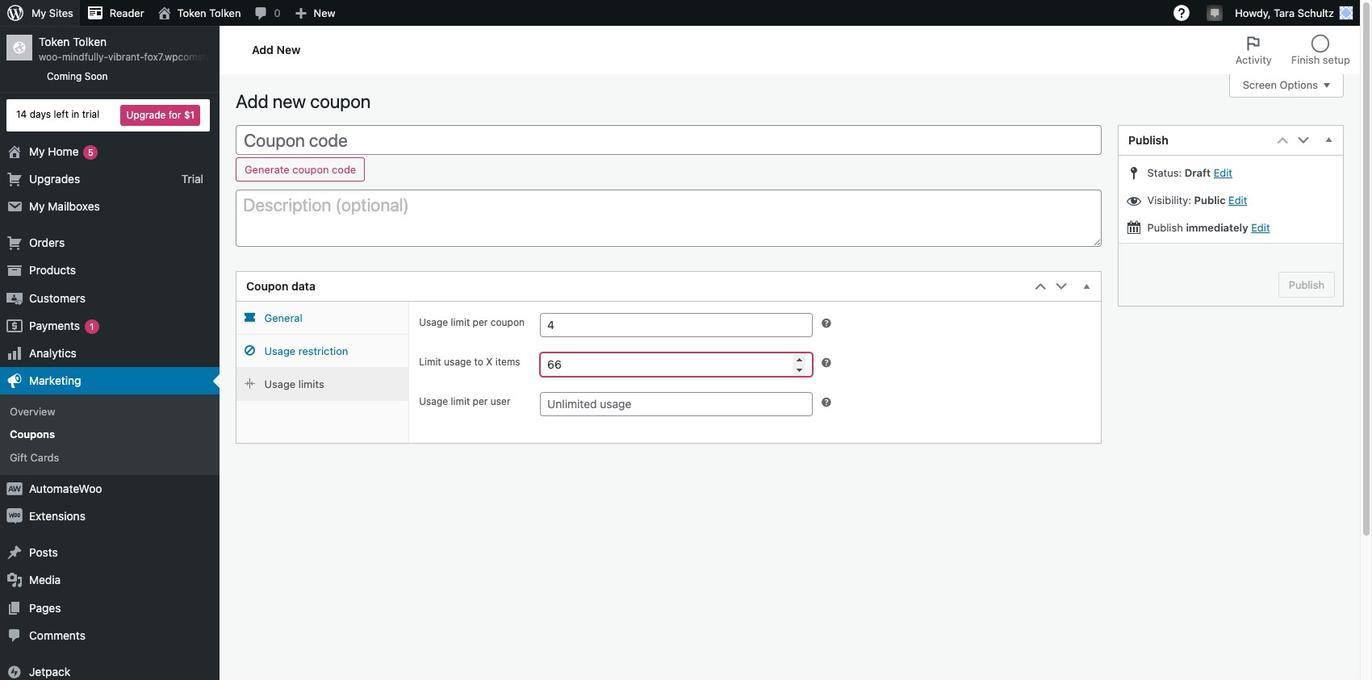 Task type: vqa. For each thing, say whether or not it's contained in the screenshot.
the on
no



Task type: locate. For each thing, give the bounding box(es) containing it.
0 vertical spatial code
[[309, 130, 348, 151]]

2 vertical spatial edit
[[1251, 221, 1270, 234]]

coupons link
[[0, 423, 220, 446]]

my sites
[[31, 6, 73, 19]]

gift cards link
[[0, 446, 220, 469]]

2 vertical spatial my
[[29, 199, 45, 213]]

token inside toolbar navigation
[[177, 6, 206, 19]]

usage restriction
[[264, 345, 348, 358]]

left
[[54, 108, 69, 120]]

home
[[48, 144, 79, 158]]

my left sites in the top of the page
[[31, 6, 46, 19]]

code up generate coupon code
[[309, 130, 348, 151]]

0 link
[[247, 0, 287, 26]]

token
[[177, 6, 206, 19], [39, 35, 70, 48]]

marketing
[[29, 374, 81, 388]]

0 vertical spatial coupon
[[244, 130, 305, 151]]

new
[[273, 90, 306, 112]]

1 per from the top
[[473, 317, 488, 329]]

for
[[169, 109, 181, 121]]

publish down visibility:
[[1148, 221, 1183, 234]]

0 vertical spatial edit button
[[1214, 166, 1233, 179]]

edit button right public
[[1229, 194, 1247, 207]]

1 vertical spatial my
[[29, 144, 45, 158]]

limit
[[419, 356, 441, 368]]

generate coupon code
[[245, 163, 356, 176]]

edit right public
[[1229, 194, 1247, 207]]

usage limit per coupon
[[419, 317, 525, 329]]

Coupon code text field
[[236, 125, 1102, 155]]

tara
[[1274, 6, 1295, 19]]

limits
[[298, 378, 324, 391]]

limit down usage
[[451, 396, 470, 408]]

0 horizontal spatial new
[[276, 42, 301, 56]]

coupon right new
[[310, 90, 371, 112]]

edit button for status: draft edit
[[1214, 166, 1233, 179]]

usage down general at the left top
[[264, 345, 296, 358]]

2 limit from the top
[[451, 396, 470, 408]]

usage limits link
[[237, 368, 409, 401]]

jetpack
[[29, 665, 70, 679]]

0 vertical spatial limit
[[451, 317, 470, 329]]

0 vertical spatial publish
[[1128, 133, 1169, 147]]

new down 0
[[276, 42, 301, 56]]

5
[[88, 147, 93, 157]]

status: draft edit
[[1145, 166, 1233, 179]]

edit button
[[1214, 166, 1233, 179], [1229, 194, 1247, 207], [1251, 221, 1270, 234]]

1 horizontal spatial new
[[314, 6, 335, 19]]

finish setup button
[[1282, 26, 1360, 74]]

usage for usage limit per user
[[419, 396, 448, 408]]

payments 1
[[29, 319, 94, 332]]

code
[[309, 130, 348, 151], [332, 163, 356, 176]]

1 vertical spatial edit
[[1229, 194, 1247, 207]]

1 vertical spatial token
[[39, 35, 70, 48]]

token for token tolken woo-mindfully-vibrant-fox7.wpcomstaging.com coming soon
[[39, 35, 70, 48]]

upgrade for $1
[[126, 109, 195, 121]]

1 horizontal spatial token
[[177, 6, 206, 19]]

add down the 0 link
[[252, 42, 274, 56]]

add
[[252, 42, 274, 56], [236, 90, 268, 112]]

token inside "token tolken woo-mindfully-vibrant-fox7.wpcomstaging.com coming soon"
[[39, 35, 70, 48]]

0 vertical spatial my
[[31, 6, 46, 19]]

tolken inside "token tolken woo-mindfully-vibrant-fox7.wpcomstaging.com coming soon"
[[73, 35, 107, 48]]

0 vertical spatial tolken
[[209, 6, 241, 19]]

1 vertical spatial coupon
[[246, 280, 288, 293]]

code down coupon code
[[332, 163, 356, 176]]

edit
[[1214, 166, 1233, 179], [1229, 194, 1247, 207], [1251, 221, 1270, 234]]

add for add new
[[252, 42, 274, 56]]

coupon down coupon code
[[292, 163, 329, 176]]

0 horizontal spatial token
[[39, 35, 70, 48]]

my sites link
[[0, 0, 80, 26]]

0 horizontal spatial tolken
[[73, 35, 107, 48]]

edit right draft
[[1214, 166, 1233, 179]]

edit button right immediately
[[1251, 221, 1270, 234]]

screen
[[1243, 79, 1277, 92]]

woo-
[[39, 51, 62, 63]]

products link
[[0, 257, 220, 285]]

publish immediately edit
[[1145, 221, 1270, 234]]

tolken up mindfully-
[[73, 35, 107, 48]]

0 vertical spatial per
[[473, 317, 488, 329]]

my left home
[[29, 144, 45, 158]]

2 per from the top
[[473, 396, 488, 408]]

pages
[[29, 601, 61, 615]]

None submit
[[1278, 272, 1335, 298]]

my home 5
[[29, 144, 93, 158]]

orders link
[[0, 229, 220, 257]]

add new
[[252, 42, 301, 56]]

visibility: public edit
[[1145, 194, 1247, 207]]

new right 0
[[314, 6, 335, 19]]

1 vertical spatial per
[[473, 396, 488, 408]]

new inside toolbar navigation
[[314, 6, 335, 19]]

edit for public
[[1229, 194, 1247, 207]]

immediately
[[1186, 221, 1248, 234]]

tolken left the 0 link
[[209, 6, 241, 19]]

usage down the limit
[[419, 396, 448, 408]]

extensions link
[[0, 503, 220, 531]]

per up to
[[473, 317, 488, 329]]

1 vertical spatial publish
[[1148, 221, 1183, 234]]

my down the upgrades
[[29, 199, 45, 213]]

1 vertical spatial add
[[236, 90, 268, 112]]

limit
[[451, 317, 470, 329], [451, 396, 470, 408]]

coupon up the generate at the left top of the page
[[244, 130, 305, 151]]

usage up the limit
[[419, 317, 448, 329]]

publish for publish
[[1128, 133, 1169, 147]]

1
[[90, 321, 94, 332]]

1 horizontal spatial tolken
[[209, 6, 241, 19]]

options
[[1280, 79, 1318, 92]]

add left new
[[236, 90, 268, 112]]

my for my mailboxes
[[29, 199, 45, 213]]

coupon for coupon data
[[246, 280, 288, 293]]

coupon up the items
[[491, 317, 525, 329]]

add for add new coupon
[[236, 90, 268, 112]]

limit up usage
[[451, 317, 470, 329]]

edit button right draft
[[1214, 166, 1233, 179]]

general link
[[237, 302, 409, 335]]

1 vertical spatial limit
[[451, 396, 470, 408]]

coupon up general at the left top
[[246, 280, 288, 293]]

0 vertical spatial edit
[[1214, 166, 1233, 179]]

0 vertical spatial add
[[252, 42, 274, 56]]

edit right immediately
[[1251, 221, 1270, 234]]

my inside toolbar navigation
[[31, 6, 46, 19]]

draft
[[1185, 166, 1211, 179]]

tolken inside toolbar navigation
[[209, 6, 241, 19]]

publish
[[1128, 133, 1169, 147], [1148, 221, 1183, 234]]

toolbar navigation
[[0, 0, 1360, 29]]

upgrades
[[29, 172, 80, 185]]

my mailboxes link
[[0, 193, 220, 220]]

new
[[314, 6, 335, 19], [276, 42, 301, 56]]

publish up the status:
[[1128, 133, 1169, 147]]

my mailboxes
[[29, 199, 100, 213]]

1 limit from the top
[[451, 317, 470, 329]]

usage left the limits
[[264, 378, 296, 391]]

per left user
[[473, 396, 488, 408]]

token up "woo-"
[[39, 35, 70, 48]]

2 vertical spatial edit button
[[1251, 221, 1270, 234]]

0 vertical spatial token
[[177, 6, 206, 19]]

my for my sites
[[31, 6, 46, 19]]

1 vertical spatial tolken
[[73, 35, 107, 48]]

1 vertical spatial edit button
[[1229, 194, 1247, 207]]

tab list
[[1226, 26, 1360, 74]]

upgrade
[[126, 109, 166, 121]]

token up 'fox7.wpcomstaging.com'
[[177, 6, 206, 19]]

0 vertical spatial new
[[314, 6, 335, 19]]



Task type: describe. For each thing, give the bounding box(es) containing it.
limit for coupon
[[451, 317, 470, 329]]

jetpack link
[[0, 659, 220, 680]]

fox7.wpcomstaging.com
[[144, 51, 254, 63]]

media link
[[0, 567, 220, 595]]

marketing link
[[0, 367, 220, 395]]

tolken for token tolken
[[209, 6, 241, 19]]

user
[[491, 396, 511, 408]]

payments
[[29, 319, 80, 332]]

coupons
[[10, 428, 55, 441]]

14
[[16, 108, 27, 120]]

cards
[[30, 451, 59, 464]]

orders
[[29, 236, 65, 250]]

usage for usage limit per coupon
[[419, 317, 448, 329]]

status:
[[1148, 166, 1182, 179]]

token tolken woo-mindfully-vibrant-fox7.wpcomstaging.com coming soon
[[39, 35, 254, 82]]

coupon for coupon code
[[244, 130, 305, 151]]

my for my home 5
[[29, 144, 45, 158]]

per for coupon
[[473, 317, 488, 329]]

new link
[[287, 0, 342, 26]]

usage
[[444, 356, 472, 368]]

finish
[[1291, 53, 1320, 66]]

1 vertical spatial code
[[332, 163, 356, 176]]

main menu navigation
[[0, 26, 254, 680]]

publish for publish immediately edit
[[1148, 221, 1183, 234]]

$1
[[184, 109, 195, 121]]

overview link
[[0, 401, 220, 423]]

general
[[264, 312, 302, 325]]

Description (optional) text field
[[236, 190, 1102, 247]]

usage limit per user
[[419, 396, 511, 408]]

activity
[[1236, 53, 1272, 66]]

the maximum number of individual items this coupon can apply to when using product discounts. leave blank to apply to all qualifying items in cart. image
[[820, 357, 833, 370]]

coupon code
[[244, 130, 348, 151]]

posts link
[[0, 539, 220, 567]]

comments link
[[0, 622, 220, 650]]

token tolken
[[177, 6, 241, 19]]

tab list containing activity
[[1226, 26, 1360, 74]]

generate coupon code link
[[236, 158, 365, 182]]

token tolken link
[[151, 0, 247, 26]]

in
[[71, 108, 79, 120]]

limit usage to x items
[[419, 356, 520, 368]]

usage for usage restriction
[[264, 345, 296, 358]]

sites
[[49, 6, 73, 19]]

howdy,
[[1235, 6, 1271, 19]]

coupon data
[[246, 280, 316, 293]]

comments
[[29, 629, 85, 642]]

to
[[474, 356, 483, 368]]

2 vertical spatial coupon
[[491, 317, 525, 329]]

mindfully-
[[62, 51, 108, 63]]

mailboxes
[[48, 199, 100, 213]]

media
[[29, 573, 61, 587]]

tolken for token tolken woo-mindfully-vibrant-fox7.wpcomstaging.com coming soon
[[73, 35, 107, 48]]

finish setup
[[1291, 53, 1350, 66]]

analytics link
[[0, 340, 220, 367]]

vibrant-
[[108, 51, 144, 63]]

trial
[[181, 172, 203, 185]]

days
[[30, 108, 51, 120]]

customers link
[[0, 285, 220, 312]]

customers
[[29, 291, 86, 305]]

usage restriction link
[[237, 335, 409, 368]]

activity button
[[1226, 26, 1282, 74]]

soon
[[85, 70, 108, 82]]

limit for user
[[451, 396, 470, 408]]

Usage limit per coupon number field
[[540, 313, 813, 338]]

1 vertical spatial coupon
[[292, 163, 329, 176]]

screen options
[[1243, 79, 1318, 92]]

Usage limit per user number field
[[540, 392, 813, 417]]

restriction
[[298, 345, 348, 358]]

edit for draft
[[1214, 166, 1233, 179]]

trial
[[82, 108, 100, 120]]

overview
[[10, 405, 55, 418]]

public
[[1194, 194, 1226, 207]]

coming
[[47, 70, 82, 82]]

14 days left in trial
[[16, 108, 100, 120]]

1 vertical spatial new
[[276, 42, 301, 56]]

automatewoo link
[[0, 475, 220, 503]]

data
[[291, 280, 316, 293]]

per for user
[[473, 396, 488, 408]]

automatewoo
[[29, 482, 102, 495]]

schultz
[[1298, 6, 1334, 19]]

token for token tolken
[[177, 6, 206, 19]]

add new coupon
[[236, 90, 371, 112]]

usage for usage limits
[[264, 378, 296, 391]]

edit button for visibility: public edit
[[1229, 194, 1247, 207]]

posts
[[29, 546, 58, 560]]

gift cards
[[10, 451, 59, 464]]

analytics
[[29, 346, 77, 360]]

x
[[486, 356, 493, 368]]

pages link
[[0, 595, 220, 622]]

how many times this coupon can be used before it is void. image
[[820, 317, 833, 330]]

items
[[495, 356, 520, 368]]

Limit usage to X items number field
[[540, 353, 813, 377]]

how many times this coupon can be used by an individual user. uses billing email for guests, and user id for logged in users. image
[[820, 396, 833, 409]]

screen options button
[[1229, 73, 1344, 98]]

howdy, tara schultz
[[1235, 6, 1334, 19]]

usage limits
[[264, 378, 324, 391]]

reader link
[[80, 0, 151, 26]]

notification image
[[1209, 6, 1222, 19]]

reader
[[110, 6, 144, 19]]

generate
[[245, 163, 290, 176]]

0 vertical spatial coupon
[[310, 90, 371, 112]]



